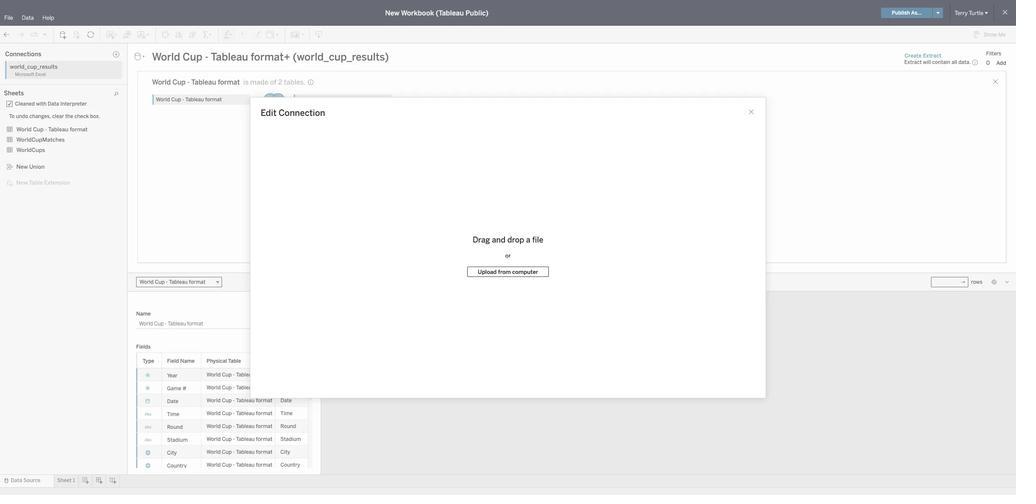 Task type: describe. For each thing, give the bounding box(es) containing it.
data source
[[11, 478, 41, 484]]

tableau for country
[[236, 462, 255, 468]]

world for stadium
[[207, 437, 221, 443]]

average line
[[18, 83, 49, 89]]

show labels image
[[239, 30, 247, 39]]

95% for average with 95% ci
[[50, 137, 62, 143]]

or
[[506, 253, 511, 259]]

world cup - tableau format for round
[[207, 424, 273, 430]]

world cup - tableau format for country
[[207, 462, 273, 468]]

connection
[[279, 108, 325, 118]]

cell for game #
[[275, 382, 309, 395]]

fit image
[[266, 30, 280, 39]]

publish as...
[[892, 10, 922, 16]]

table for physical
[[228, 358, 241, 364]]

model
[[8, 125, 24, 132]]

extension
[[44, 180, 70, 186]]

world_cup_results
[[10, 64, 58, 70]]

#
[[183, 386, 187, 392]]

collapse image
[[79, 47, 84, 52]]

row group inside grid
[[136, 369, 309, 496]]

show me
[[984, 32, 1006, 38]]

rows
[[972, 279, 983, 285]]

- for game #
[[233, 385, 235, 391]]

world_cup_results microsoft excel
[[10, 64, 58, 77]]

cleaned with data interpreter
[[15, 101, 87, 107]]

type
[[143, 358, 154, 364]]

average for average line
[[18, 83, 37, 89]]

name inside grid
[[180, 358, 195, 364]]

format workbook image
[[252, 30, 261, 39]]

changes,
[[29, 113, 51, 119]]

help
[[42, 15, 54, 21]]

source
[[23, 478, 41, 484]]

show me button
[[971, 28, 1014, 41]]

as...
[[912, 10, 922, 16]]

1 horizontal spatial country
[[281, 462, 300, 468]]

grid containing type
[[136, 353, 312, 496]]

file
[[533, 235, 544, 245]]

cleaned
[[15, 101, 35, 107]]

turtle
[[970, 10, 984, 16]]

new workbook (tableau public)
[[385, 9, 489, 17]]

world for game #
[[207, 385, 221, 391]]

3 row from the top
[[136, 395, 309, 407]]

new for new workbook (tableau public)
[[385, 9, 400, 17]]

show
[[984, 32, 998, 38]]

world cup - tableau format for date
[[207, 398, 273, 404]]

with for average with 95% ci
[[39, 137, 49, 143]]

box
[[18, 100, 27, 106]]

0
[[987, 60, 991, 66]]

upload from computer button
[[467, 267, 549, 277]]

tableau for round
[[236, 424, 255, 430]]

clear
[[52, 113, 64, 119]]

duplicate image
[[123, 30, 132, 39]]

line for trend line
[[33, 154, 43, 160]]

a
[[527, 235, 531, 245]]

tableau for date
[[236, 398, 255, 404]]

data up replay animation icon
[[22, 15, 34, 21]]

download image
[[315, 30, 324, 39]]

2 row from the top
[[136, 382, 309, 395]]

format for date
[[256, 398, 273, 404]]

tableau for year
[[236, 372, 255, 378]]

fields
[[136, 344, 151, 350]]

size
[[122, 126, 131, 132]]

custom
[[8, 171, 29, 177]]

summarize
[[8, 63, 38, 70]]

publish
[[892, 10, 911, 16]]

excel
[[35, 72, 46, 77]]

data.
[[959, 59, 971, 65]]

show/hide cards image
[[291, 30, 304, 39]]

totals image
[[202, 30, 213, 39]]

game
[[167, 386, 181, 392]]

add
[[997, 60, 1007, 66]]

format
[[896, 47, 913, 53]]

- for date
[[233, 398, 235, 404]]

totals
[[18, 109, 33, 115]]

cup for game #
[[222, 385, 232, 391]]

cell for year
[[275, 369, 309, 382]]

format for stadium
[[256, 437, 273, 443]]

undo
[[16, 113, 28, 119]]

data down undo image
[[5, 46, 18, 52]]

to undo changes, clear the check box.
[[9, 113, 100, 119]]

tables.
[[284, 78, 306, 86]]

box.
[[90, 113, 100, 119]]

workbook
[[401, 9, 434, 17]]

0 horizontal spatial name
[[136, 311, 151, 317]]

cup for time
[[222, 411, 232, 417]]

check
[[75, 113, 89, 119]]

field
[[167, 358, 179, 364]]

upload
[[478, 269, 497, 275]]

interpreter
[[60, 101, 87, 107]]

data down quartiles
[[48, 101, 59, 107]]

median with 95% ci
[[18, 145, 67, 151]]

5 row from the top
[[136, 420, 309, 433]]

- for country
[[233, 462, 235, 468]]

average with 95% ci
[[18, 137, 68, 143]]

with for cleaned with data interpreter
[[36, 101, 46, 107]]

marks
[[99, 91, 114, 97]]

world for year
[[207, 372, 221, 378]]

world for round
[[207, 424, 221, 430]]

4 row from the top
[[136, 407, 309, 420]]

swap rows and columns image
[[161, 30, 170, 39]]

create extract link
[[905, 52, 943, 59]]

world cup - tableau format is made of 2 tables.
[[152, 78, 306, 86]]

0 horizontal spatial round
[[167, 425, 183, 431]]

0 horizontal spatial city
[[167, 450, 177, 456]]

from
[[498, 269, 511, 275]]

quartiles
[[49, 92, 71, 98]]

sheets
[[4, 90, 24, 97]]

physical
[[207, 358, 227, 364]]

upload from computer
[[478, 269, 539, 275]]

world cup - tableau format for time
[[207, 411, 273, 417]]

cup for date
[[222, 398, 232, 404]]

trend
[[18, 154, 32, 160]]

0 horizontal spatial time
[[167, 412, 179, 418]]

0 horizontal spatial date
[[167, 399, 179, 405]]

union
[[29, 164, 45, 170]]

median for median with 95% ci
[[18, 145, 36, 151]]

world for city
[[207, 450, 221, 456]]

physical table
[[207, 358, 241, 364]]

new worksheet image
[[106, 30, 118, 39]]

95% for median with 95% ci
[[49, 145, 60, 151]]

pause auto updates image
[[73, 30, 81, 39]]

1 horizontal spatial time
[[281, 411, 293, 417]]

world cup - tableau format for year
[[207, 372, 273, 378]]

data left source
[[11, 478, 22, 484]]

plot
[[28, 100, 38, 106]]

1 horizontal spatial stadium
[[281, 437, 301, 443]]

- for stadium
[[233, 437, 235, 443]]

edit
[[261, 108, 277, 118]]



Task type: locate. For each thing, give the bounding box(es) containing it.
1
[[196, 77, 202, 89], [73, 478, 75, 484]]

row
[[136, 369, 309, 382], [136, 382, 309, 395], [136, 395, 309, 407], [136, 407, 309, 420], [136, 420, 309, 433], [136, 433, 309, 446], [136, 446, 309, 459], [136, 459, 309, 472]]

- for time
[[233, 411, 235, 417]]

1 horizontal spatial date
[[281, 398, 292, 404]]

world cup - tableau format for city
[[207, 450, 273, 456]]

tableau for time
[[236, 411, 255, 417]]

cup for year
[[222, 372, 232, 378]]

rows
[[178, 61, 191, 67]]

1 down columns at the top of the page
[[196, 77, 202, 89]]

tableau for game #
[[236, 385, 255, 391]]

8 row from the top
[[136, 459, 309, 472]]

0 horizontal spatial extract
[[905, 59, 922, 65]]

cup for stadium
[[222, 437, 232, 443]]

will
[[924, 59, 932, 65]]

1 vertical spatial ci
[[62, 145, 67, 151]]

redo image
[[16, 30, 25, 39]]

with down worldcupmatches
[[37, 145, 48, 151]]

median with quartiles
[[18, 92, 71, 98]]

the
[[65, 113, 73, 119]]

6 row from the top
[[136, 433, 309, 446]]

terry
[[955, 10, 968, 16]]

1 vertical spatial 1
[[73, 478, 75, 484]]

line up median with quartiles on the top left of page
[[39, 83, 49, 89]]

all
[[952, 59, 958, 65]]

new for new table extension
[[16, 180, 28, 186]]

reference line
[[18, 182, 54, 188]]

of
[[270, 78, 277, 86]]

row group
[[136, 369, 309, 496]]

me
[[999, 32, 1006, 38]]

with
[[37, 92, 48, 98], [36, 101, 46, 107], [39, 137, 49, 143], [37, 145, 48, 151]]

sheet right source
[[57, 478, 72, 484]]

line for constant line
[[42, 74, 52, 80]]

average
[[18, 83, 37, 89], [18, 137, 37, 143]]

tooltip
[[119, 150, 134, 156]]

pages
[[99, 46, 113, 52]]

0 horizontal spatial sheet
[[57, 478, 72, 484]]

create
[[905, 53, 922, 59]]

cup for city
[[222, 450, 232, 456]]

cup
[[173, 78, 186, 86], [33, 126, 44, 133], [222, 372, 232, 378], [222, 385, 232, 391], [222, 398, 232, 404], [222, 411, 232, 417], [222, 424, 232, 430], [222, 437, 232, 443], [222, 450, 232, 456], [222, 462, 232, 468]]

filters
[[987, 50, 1002, 57]]

0 vertical spatial table
[[29, 180, 43, 186]]

1 vertical spatial median
[[18, 145, 36, 151]]

stadium
[[281, 437, 301, 443], [167, 437, 188, 444]]

table right physical
[[228, 358, 241, 364]]

line for average line
[[39, 83, 49, 89]]

table
[[29, 180, 43, 186], [228, 358, 241, 364]]

0 vertical spatial name
[[136, 311, 151, 317]]

grid
[[136, 353, 312, 496]]

median up trend
[[18, 145, 36, 151]]

1 vertical spatial 95%
[[49, 145, 60, 151]]

1 horizontal spatial 1
[[196, 77, 202, 89]]

95% down average with 95% ci
[[49, 145, 60, 151]]

cell
[[275, 369, 309, 382], [275, 382, 309, 395]]

replay animation image
[[42, 32, 47, 37]]

drag
[[473, 235, 490, 245]]

world for country
[[207, 462, 221, 468]]

format for country
[[256, 462, 273, 468]]

ci for median with 95% ci
[[62, 145, 67, 151]]

sort ascending image
[[175, 30, 184, 39]]

name
[[136, 311, 151, 317], [180, 358, 195, 364]]

date
[[281, 398, 292, 404], [167, 399, 179, 405]]

new down custom
[[16, 180, 28, 186]]

undo image
[[3, 30, 11, 39]]

format for round
[[256, 424, 273, 430]]

0 vertical spatial new
[[385, 9, 400, 17]]

0 horizontal spatial 1
[[73, 478, 75, 484]]

1 vertical spatial sheet
[[57, 478, 72, 484]]

- for city
[[233, 450, 235, 456]]

new left workbook on the left
[[385, 9, 400, 17]]

create extract
[[905, 53, 942, 59]]

1 vertical spatial new
[[16, 164, 28, 170]]

new union
[[16, 164, 45, 170]]

worldcups
[[16, 147, 45, 153]]

sheet down rows
[[171, 77, 195, 89]]

1 horizontal spatial city
[[281, 450, 290, 456]]

format for time
[[256, 411, 273, 417]]

sheet 1
[[171, 77, 202, 89], [57, 478, 75, 484]]

caption
[[896, 64, 919, 71]]

format for city
[[256, 450, 273, 456]]

file
[[4, 15, 13, 21]]

add button
[[993, 59, 1011, 67]]

trend line
[[18, 154, 43, 160]]

1 row from the top
[[136, 369, 309, 382]]

ci down average with 95% ci
[[62, 145, 67, 151]]

(tableau
[[436, 9, 464, 17]]

2 vertical spatial new
[[16, 180, 28, 186]]

0 vertical spatial sheet 1
[[171, 77, 202, 89]]

line up average line at top
[[42, 74, 52, 80]]

row group containing world cup - tableau format
[[136, 369, 309, 496]]

to
[[9, 113, 15, 119]]

game #
[[167, 386, 187, 392]]

terry turtle
[[955, 10, 984, 16]]

table inside grid
[[228, 358, 241, 364]]

reference
[[18, 182, 42, 188]]

-
[[187, 78, 190, 86], [45, 126, 47, 133], [233, 372, 235, 378], [233, 385, 235, 391], [233, 398, 235, 404], [233, 411, 235, 417], [233, 424, 235, 430], [233, 437, 235, 443], [233, 450, 235, 456], [233, 462, 235, 468]]

- for round
[[233, 424, 235, 430]]

1 vertical spatial sheet 1
[[57, 478, 75, 484]]

cup for round
[[222, 424, 232, 430]]

world for time
[[207, 411, 221, 417]]

format for game #
[[256, 385, 273, 391]]

Name text field
[[136, 319, 312, 329]]

is
[[243, 78, 249, 86]]

average down constant
[[18, 83, 37, 89]]

made
[[250, 78, 269, 86]]

0 vertical spatial average
[[18, 83, 37, 89]]

average up worldcups
[[18, 137, 37, 143]]

with up median with 95% ci
[[39, 137, 49, 143]]

1 vertical spatial average
[[18, 137, 37, 143]]

0 horizontal spatial table
[[29, 180, 43, 186]]

drag and drop a file
[[473, 235, 544, 245]]

world cup - tableau format for stadium
[[207, 437, 273, 443]]

new data source image
[[59, 30, 67, 39]]

box plot
[[18, 100, 38, 106]]

cup for country
[[222, 462, 232, 468]]

ci down the
[[63, 137, 68, 143]]

1 horizontal spatial table
[[228, 358, 241, 364]]

analytics
[[39, 46, 64, 52]]

tableau for stadium
[[236, 437, 255, 443]]

95% up median with 95% ci
[[50, 137, 62, 143]]

with down median with quartiles on the top left of page
[[36, 101, 46, 107]]

1 vertical spatial extract
[[905, 59, 922, 65]]

line right reference
[[44, 182, 54, 188]]

table for new
[[29, 180, 43, 186]]

world for date
[[207, 398, 221, 404]]

constant
[[18, 74, 40, 80]]

new up custom
[[16, 164, 28, 170]]

extract
[[924, 53, 942, 59], [905, 59, 922, 65]]

1 horizontal spatial sheet
[[171, 77, 195, 89]]

2 average from the top
[[18, 137, 37, 143]]

7 row from the top
[[136, 446, 309, 459]]

name up fields
[[136, 311, 151, 317]]

year
[[167, 373, 178, 379]]

round
[[281, 424, 296, 430], [167, 425, 183, 431]]

ci for average with 95% ci
[[63, 137, 68, 143]]

0 horizontal spatial country
[[167, 463, 187, 469]]

0 horizontal spatial sheet 1
[[57, 478, 75, 484]]

format for year
[[256, 372, 273, 378]]

contain
[[933, 59, 951, 65]]

median up box plot
[[18, 92, 36, 98]]

city
[[281, 450, 290, 456], [167, 450, 177, 456]]

1 vertical spatial table
[[228, 358, 241, 364]]

0 vertical spatial extract
[[924, 53, 942, 59]]

line for reference line
[[44, 182, 54, 188]]

0 vertical spatial sheet
[[171, 77, 195, 89]]

2 cell from the top
[[275, 382, 309, 395]]

- for year
[[233, 372, 235, 378]]

1 horizontal spatial name
[[180, 358, 195, 364]]

average for average with 95% ci
[[18, 137, 37, 143]]

None text field
[[149, 50, 897, 64]]

drop
[[508, 235, 525, 245]]

name right field
[[180, 358, 195, 364]]

sheet
[[171, 77, 195, 89], [57, 478, 72, 484]]

extract down create
[[905, 59, 922, 65]]

1 horizontal spatial round
[[281, 424, 296, 430]]

publish as... button
[[882, 8, 933, 18]]

constant line
[[18, 74, 52, 80]]

clear sheet image
[[137, 30, 150, 39]]

line down median with 95% ci
[[33, 154, 43, 160]]

with down average line at top
[[37, 92, 48, 98]]

95%
[[50, 137, 62, 143], [49, 145, 60, 151]]

sort descending image
[[189, 30, 197, 39]]

computer
[[513, 269, 539, 275]]

microsoft
[[15, 72, 34, 77]]

refresh data source image
[[86, 30, 95, 39]]

median for median with quartiles
[[18, 92, 36, 98]]

1 right source
[[73, 478, 75, 484]]

format
[[218, 78, 240, 86], [70, 126, 88, 133], [256, 372, 273, 378], [256, 385, 273, 391], [256, 398, 273, 404], [256, 411, 273, 417], [256, 424, 273, 430], [256, 437, 273, 443], [256, 450, 273, 456], [256, 462, 273, 468]]

2 median from the top
[[18, 145, 36, 151]]

1 average from the top
[[18, 83, 37, 89]]

0 vertical spatial 95%
[[50, 137, 62, 143]]

0 vertical spatial 1
[[196, 77, 202, 89]]

with for median with 95% ci
[[37, 145, 48, 151]]

tableau for city
[[236, 450, 255, 456]]

0 vertical spatial ci
[[63, 137, 68, 143]]

columns
[[178, 46, 199, 52]]

1 median from the top
[[18, 92, 36, 98]]

line
[[42, 74, 52, 80], [39, 83, 49, 89], [33, 154, 43, 160], [44, 182, 54, 188]]

0 horizontal spatial stadium
[[167, 437, 188, 444]]

field name
[[167, 358, 195, 364]]

with for median with quartiles
[[37, 92, 48, 98]]

sheet 1 right source
[[57, 478, 75, 484]]

column header
[[275, 353, 308, 370]]

world cup - tableau format for game #
[[207, 385, 273, 391]]

extract will contain all data.
[[905, 59, 971, 65]]

1 cell from the top
[[275, 369, 309, 382]]

1 vertical spatial name
[[180, 358, 195, 364]]

table down the union
[[29, 180, 43, 186]]

sheet 1 down rows
[[171, 77, 202, 89]]

new for new union
[[16, 164, 28, 170]]

connections
[[5, 50, 41, 58]]

None text field
[[932, 277, 969, 288]]

and
[[492, 235, 506, 245]]

replay animation image
[[30, 30, 39, 39]]

tableau
[[191, 78, 216, 86], [48, 126, 68, 133], [236, 372, 255, 378], [236, 385, 255, 391], [236, 398, 255, 404], [236, 411, 255, 417], [236, 424, 255, 430], [236, 437, 255, 443], [236, 450, 255, 456], [236, 462, 255, 468]]

1 horizontal spatial extract
[[924, 53, 942, 59]]

edit connection
[[261, 108, 325, 118]]

highlight image
[[223, 30, 233, 39]]

extract up the will
[[924, 53, 942, 59]]

1 horizontal spatial sheet 1
[[171, 77, 202, 89]]

new table extension
[[16, 180, 70, 186]]

0 vertical spatial median
[[18, 92, 36, 98]]

ci
[[63, 137, 68, 143], [62, 145, 67, 151]]



Task type: vqa. For each thing, say whether or not it's contained in the screenshot.
the Tableau Public Viz of the Day Image
no



